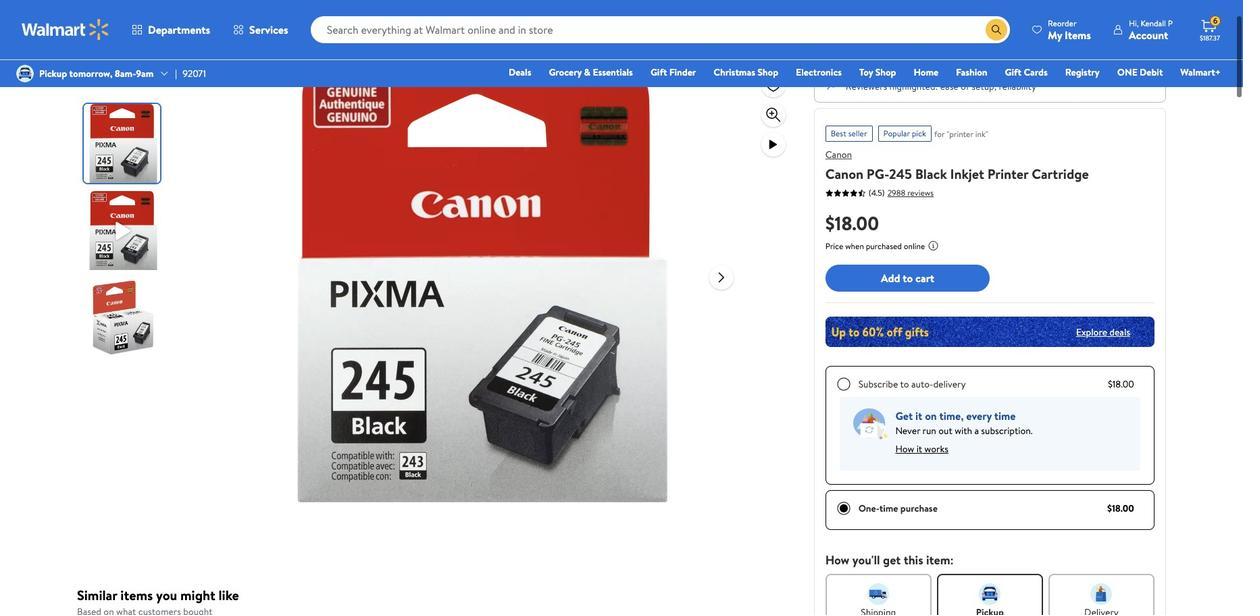 Task type: locate. For each thing, give the bounding box(es) containing it.
cart
[[916, 271, 935, 286]]

ease
[[941, 79, 959, 93]]

pickup
[[39, 67, 67, 80]]

1 horizontal spatial time
[[995, 409, 1016, 424]]

seller
[[849, 128, 868, 139]]

walmart+
[[1181, 66, 1221, 79]]

 image
[[16, 65, 34, 82]]

reviews
[[908, 187, 934, 198]]

2 gift from the left
[[1005, 66, 1022, 79]]

auto-
[[912, 378, 934, 391]]

printer
[[988, 165, 1029, 183]]

shop right toy
[[876, 66, 897, 79]]

deals link
[[503, 65, 538, 80]]

1 vertical spatial time
[[880, 502, 899, 516]]

1 vertical spatial to
[[901, 378, 910, 391]]

1 vertical spatial it
[[917, 443, 923, 456]]

1 shop from the left
[[758, 66, 779, 79]]

time inside get it on time, every time never run out with a subscription. how it works
[[995, 409, 1016, 424]]

2 shop from the left
[[876, 66, 897, 79]]

canon pg-245 black inkjet printer cartridge - image 3 of 3 image
[[84, 278, 163, 358]]

canon
[[826, 148, 852, 162], [826, 165, 864, 183]]

for
[[935, 128, 945, 140]]

how left you'll on the right bottom of page
[[826, 552, 850, 569]]

add
[[881, 271, 901, 286]]

price when purchased online
[[826, 241, 926, 252]]

grocery & essentials link
[[543, 65, 639, 80]]

services
[[249, 22, 288, 37]]

christmas shop
[[714, 66, 779, 79]]

explore deals link
[[1071, 320, 1136, 344]]

one-time purchase
[[859, 502, 938, 516]]

add to cart
[[881, 271, 935, 286]]

0 vertical spatial it
[[916, 409, 923, 424]]

1 horizontal spatial how
[[896, 443, 915, 456]]

to inside add to cart button
[[903, 271, 913, 286]]

every
[[967, 409, 992, 424]]

6 $187.37
[[1200, 15, 1221, 43]]

gift for gift cards
[[1005, 66, 1022, 79]]

gift left finder
[[651, 66, 667, 79]]

view video image
[[766, 137, 782, 153]]

gift inside gift cards link
[[1005, 66, 1022, 79]]

shop right christmas
[[758, 66, 779, 79]]

toy shop
[[860, 66, 897, 79]]

gift cards link
[[999, 65, 1054, 80]]

1 horizontal spatial gift
[[1005, 66, 1022, 79]]

best seller
[[831, 128, 868, 139]]

debit
[[1140, 66, 1164, 79]]

reorder my items
[[1048, 17, 1092, 42]]

to for subscribe
[[901, 378, 910, 391]]

toy shop link
[[854, 65, 903, 80]]

hi, kendall p account
[[1129, 17, 1173, 42]]

1 gift from the left
[[651, 66, 667, 79]]

hi,
[[1129, 17, 1139, 29]]

0 vertical spatial $18.00
[[826, 210, 879, 237]]

time up the subscription.
[[995, 409, 1016, 424]]

gift up reliability
[[1005, 66, 1022, 79]]

canon pg-245 black inkjet printer cartridge - image 1 of 3 image
[[84, 104, 163, 183]]

shop for toy shop
[[876, 66, 897, 79]]

1 vertical spatial $18.00
[[1108, 378, 1135, 391]]

registry link
[[1060, 65, 1106, 80]]

electronics
[[796, 66, 842, 79]]

"printer
[[947, 128, 974, 140]]

subscribe to auto-delivery
[[859, 378, 966, 391]]

0 horizontal spatial time
[[880, 502, 899, 516]]

0 vertical spatial time
[[995, 409, 1016, 424]]

price
[[826, 241, 844, 252]]

canon down best
[[826, 148, 852, 162]]

kendall
[[1141, 17, 1167, 29]]

0 vertical spatial canon
[[826, 148, 852, 162]]

0 horizontal spatial shop
[[758, 66, 779, 79]]

gift finder link
[[645, 65, 702, 80]]

time left the purchase
[[880, 502, 899, 516]]

to left cart
[[903, 271, 913, 286]]

you
[[156, 587, 177, 605]]

up to sixty percent off deals. shop now. image
[[826, 317, 1155, 347]]

gift finder
[[651, 66, 696, 79]]

canon pg-245 black inkjet printer cartridge - image 2 of 3 image
[[84, 191, 163, 270]]

0 vertical spatial to
[[903, 271, 913, 286]]

None radio
[[837, 378, 851, 391], [837, 502, 851, 516], [837, 378, 851, 391], [837, 502, 851, 516]]

subscription.
[[982, 424, 1033, 438]]

0 horizontal spatial gift
[[651, 66, 667, 79]]

of
[[961, 79, 970, 93]]

highlighted:
[[890, 79, 938, 93]]

&
[[584, 66, 591, 79]]

1 vertical spatial canon
[[826, 165, 864, 183]]

gift inside gift finder "link"
[[651, 66, 667, 79]]

canon down canon link
[[826, 165, 864, 183]]

intent image for delivery image
[[1091, 584, 1113, 606]]

one
[[1118, 66, 1138, 79]]

how down never
[[896, 443, 915, 456]]

pg-
[[867, 165, 890, 183]]

popular pick
[[884, 128, 927, 139]]

ink"
[[976, 128, 989, 140]]

2 vertical spatial $18.00
[[1108, 502, 1135, 516]]

to left 'auto-'
[[901, 378, 910, 391]]

get
[[896, 409, 913, 424]]

(4.5)
[[869, 187, 885, 199]]

cartridge
[[1032, 165, 1089, 183]]

add to cart button
[[826, 265, 990, 292]]

setup,
[[972, 79, 997, 93]]

ad disclaimer and feedback image
[[1156, 28, 1167, 39]]

similar items you might like
[[77, 587, 239, 605]]

1 vertical spatial how
[[826, 552, 850, 569]]

legal information image
[[928, 241, 939, 251]]

0 horizontal spatial how
[[826, 552, 850, 569]]

purchase
[[901, 502, 938, 516]]

black
[[916, 165, 948, 183]]

walmart+ link
[[1175, 65, 1227, 80]]

intent image for pickup image
[[980, 584, 1001, 606]]

to
[[903, 271, 913, 286], [901, 378, 910, 391]]

time,
[[940, 409, 964, 424]]

it left on
[[916, 409, 923, 424]]

account
[[1129, 27, 1169, 42]]

reorder
[[1048, 17, 1077, 29]]

never
[[896, 424, 921, 438]]

home link
[[908, 65, 945, 80]]

0 vertical spatial how
[[896, 443, 915, 456]]

online
[[904, 241, 926, 252]]

reviewers highlighted: ease of setup, reliability
[[846, 79, 1037, 93]]

it left works
[[917, 443, 923, 456]]

get it on time, every time never run out with a subscription. how it works
[[896, 409, 1033, 456]]

time
[[995, 409, 1016, 424], [880, 502, 899, 516]]

1 horizontal spatial shop
[[876, 66, 897, 79]]

services button
[[222, 14, 300, 46]]

finder
[[670, 66, 696, 79]]

$18.00 for subscribe to auto-delivery
[[1108, 378, 1135, 391]]

one-
[[859, 502, 880, 516]]

reviewers
[[846, 79, 888, 93]]

$18.00 for one-time purchase
[[1108, 502, 1135, 516]]



Task type: describe. For each thing, give the bounding box(es) containing it.
with
[[955, 424, 973, 438]]

zoom image modal image
[[766, 107, 782, 123]]

explore deals
[[1077, 325, 1131, 339]]

registry
[[1066, 66, 1100, 79]]

explore
[[1077, 325, 1108, 339]]

next media item image
[[714, 269, 730, 286]]

6
[[1214, 15, 1218, 26]]

departments button
[[120, 14, 222, 46]]

similar
[[77, 587, 117, 605]]

deals
[[1110, 325, 1131, 339]]

how you'll get this item:
[[826, 552, 954, 569]]

christmas
[[714, 66, 756, 79]]

fashion link
[[950, 65, 994, 80]]

gift cards
[[1005, 66, 1048, 79]]

add to favorites list, canon pg-245 black inkjet printer cartridge image
[[766, 77, 782, 94]]

items
[[1065, 27, 1092, 42]]

run
[[923, 424, 937, 438]]

how inside get it on time, every time never run out with a subscription. how it works
[[896, 443, 915, 456]]

how it works button
[[896, 439, 949, 460]]

you'll
[[853, 552, 880, 569]]

sponsored
[[1116, 28, 1153, 40]]

christmas shop link
[[708, 65, 785, 80]]

like
[[219, 587, 239, 605]]

walmart image
[[22, 19, 110, 41]]

245
[[890, 165, 913, 183]]

canon pg-245 black inkjet printer cartridge image
[[266, 70, 699, 503]]

cards
[[1024, 66, 1048, 79]]

8am-
[[115, 67, 136, 80]]

2 canon from the top
[[826, 165, 864, 183]]

works
[[925, 443, 949, 456]]

delivery
[[934, 378, 966, 391]]

pickup tomorrow, 8am-9am
[[39, 67, 154, 80]]

might
[[180, 587, 215, 605]]

grocery
[[549, 66, 582, 79]]

one debit link
[[1112, 65, 1170, 80]]

gift for gift finder
[[651, 66, 667, 79]]

electronics link
[[790, 65, 848, 80]]

2988
[[888, 187, 906, 198]]

purchased
[[866, 241, 902, 252]]

home
[[914, 66, 939, 79]]

Walmart Site-Wide search field
[[311, 16, 1011, 43]]

1 canon from the top
[[826, 148, 852, 162]]

deals
[[509, 66, 532, 79]]

get
[[883, 552, 901, 569]]

inkjet
[[951, 165, 985, 183]]

on
[[925, 409, 937, 424]]

|
[[175, 67, 177, 80]]

my
[[1048, 27, 1063, 42]]

when
[[846, 241, 864, 252]]

tomorrow,
[[69, 67, 113, 80]]

toy
[[860, 66, 874, 79]]

intent image for shipping image
[[868, 584, 890, 606]]

canon link
[[826, 148, 852, 162]]

Search search field
[[311, 16, 1011, 43]]

p
[[1169, 17, 1173, 29]]

canon canon pg-245 black inkjet printer cartridge
[[826, 148, 1089, 183]]

one debit
[[1118, 66, 1164, 79]]

(4.5) 2988 reviews
[[869, 187, 934, 199]]

items
[[121, 587, 153, 605]]

92071
[[183, 67, 206, 80]]

item:
[[927, 552, 954, 569]]

grocery & essentials
[[549, 66, 633, 79]]

| 92071
[[175, 67, 206, 80]]

9am
[[136, 67, 154, 80]]

fashion
[[957, 66, 988, 79]]

search icon image
[[992, 24, 1002, 35]]

shop for christmas shop
[[758, 66, 779, 79]]

departments
[[148, 22, 210, 37]]

subscribe
[[859, 378, 899, 391]]

reliability
[[999, 79, 1037, 93]]

for "printer ink"
[[935, 128, 989, 140]]

to for add
[[903, 271, 913, 286]]



Task type: vqa. For each thing, say whether or not it's contained in the screenshot.
up to sixty percent off deals. shop now. image
yes



